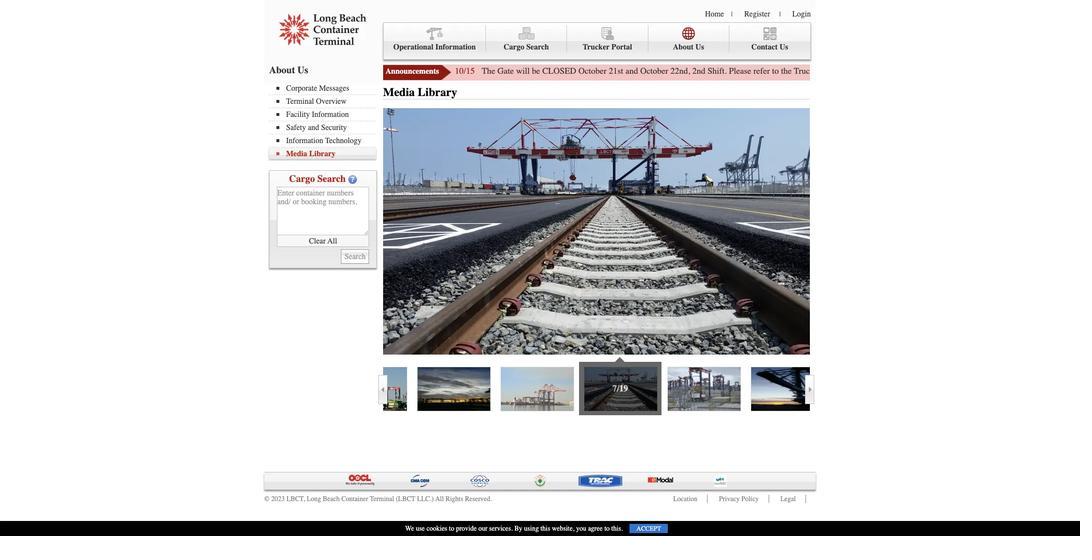Task type: describe. For each thing, give the bounding box(es) containing it.
please
[[729, 66, 752, 76]]

2 october from the left
[[641, 66, 669, 76]]

login
[[793, 10, 811, 18]]

menu bar containing operational information
[[383, 22, 811, 60]]

10/15
[[455, 66, 475, 76]]

reserved.
[[465, 495, 492, 503]]

technology
[[325, 136, 362, 145]]

security
[[321, 123, 347, 132]]

accept
[[637, 525, 662, 532]]

information technology link
[[277, 136, 376, 145]]

2nd
[[693, 66, 706, 76]]

our
[[479, 525, 488, 533]]

portal
[[612, 43, 633, 51]]

1 gate from the left
[[498, 66, 514, 76]]

operational
[[394, 43, 434, 51]]

operational information link
[[384, 25, 486, 53]]

details
[[950, 66, 973, 76]]

be
[[532, 66, 540, 76]]

22nd,
[[671, 66, 691, 76]]

register
[[745, 10, 771, 18]]

lbct,
[[287, 495, 305, 503]]

trucker portal link
[[568, 25, 649, 53]]

facility information link
[[277, 110, 376, 119]]

cargo search link
[[486, 25, 568, 53]]

rights
[[446, 495, 464, 503]]

10/15 the gate will be closed october 21st and october 22nd, 2nd shift. please refer to the truck gate hours web page for further gate details for the week.
[[455, 66, 1021, 76]]

1 horizontal spatial media
[[383, 85, 415, 99]]

closed
[[543, 66, 577, 76]]

beach
[[323, 495, 340, 503]]

overview
[[316, 97, 347, 106]]

gate
[[933, 66, 948, 76]]

contact us link
[[730, 25, 811, 53]]

7/19
[[613, 383, 628, 394]]

safety and security link
[[277, 123, 376, 132]]

llc.)
[[417, 495, 434, 503]]

use
[[416, 525, 425, 533]]

policy
[[742, 495, 759, 503]]

legal link
[[781, 495, 796, 503]]

login link
[[793, 10, 811, 18]]

us for contact us link on the right of the page
[[780, 43, 789, 51]]

provide
[[456, 525, 477, 533]]

long
[[307, 495, 321, 503]]

terminal overview link
[[277, 97, 376, 106]]

cookies
[[427, 525, 448, 533]]

trucker portal
[[583, 43, 633, 51]]

corporate
[[286, 84, 317, 93]]

21st
[[609, 66, 624, 76]]

we use cookies to provide our services. by using this website, you agree to this.
[[406, 525, 623, 533]]

using
[[524, 525, 539, 533]]

this.
[[612, 525, 623, 533]]

website,
[[552, 525, 575, 533]]

clear all button
[[277, 235, 369, 247]]

trucker
[[583, 43, 610, 51]]

media library link
[[277, 149, 376, 158]]

©
[[265, 495, 270, 503]]

1 horizontal spatial cargo
[[504, 43, 525, 51]]

contact us
[[752, 43, 789, 51]]

1 | from the left
[[732, 10, 733, 18]]

location
[[674, 495, 698, 503]]

register link
[[745, 10, 771, 18]]

refer
[[754, 66, 770, 76]]

announcements
[[386, 67, 439, 76]]

operational information
[[394, 43, 476, 51]]

clear
[[309, 237, 326, 245]]

shift.
[[708, 66, 727, 76]]

0 vertical spatial search
[[527, 43, 549, 51]]

1 horizontal spatial to
[[605, 525, 610, 533]]

1 horizontal spatial cargo search
[[504, 43, 549, 51]]

media library
[[383, 85, 457, 99]]



Task type: vqa. For each thing, say whether or not it's contained in the screenshot.
third the 10/04/2023 from the top
no



Task type: locate. For each thing, give the bounding box(es) containing it.
by
[[515, 525, 523, 533]]

and right 21st
[[626, 66, 639, 76]]

1 horizontal spatial menu bar
[[383, 22, 811, 60]]

cargo search
[[504, 43, 549, 51], [289, 173, 346, 184]]

hours
[[836, 66, 857, 76]]

0 vertical spatial library
[[418, 85, 457, 99]]

1 horizontal spatial the
[[987, 66, 998, 76]]

2023
[[271, 495, 285, 503]]

corporate messages link
[[277, 84, 376, 93]]

search
[[527, 43, 549, 51], [318, 173, 346, 184]]

the left truck
[[782, 66, 792, 76]]

2 horizontal spatial us
[[780, 43, 789, 51]]

about up corporate
[[269, 65, 295, 76]]

0 vertical spatial all
[[328, 237, 337, 245]]

|
[[732, 10, 733, 18], [780, 10, 781, 18]]

| left login link
[[780, 10, 781, 18]]

october left 22nd,
[[641, 66, 669, 76]]

None submit
[[341, 249, 369, 264]]

0 horizontal spatial us
[[298, 65, 308, 76]]

search down media library 'link'
[[318, 173, 346, 184]]

further
[[907, 66, 931, 76]]

1 vertical spatial information
[[312, 110, 349, 119]]

us inside about us link
[[696, 43, 705, 51]]

privacy
[[720, 495, 740, 503]]

accept button
[[630, 524, 668, 533]]

0 horizontal spatial search
[[318, 173, 346, 184]]

us
[[696, 43, 705, 51], [780, 43, 789, 51], [298, 65, 308, 76]]

and
[[626, 66, 639, 76], [308, 123, 319, 132]]

gate right the
[[498, 66, 514, 76]]

menu bar containing corporate messages
[[269, 83, 381, 161]]

gate
[[498, 66, 514, 76], [817, 66, 834, 76]]

information up 10/15
[[436, 43, 476, 51]]

about inside menu bar
[[673, 43, 694, 51]]

1 vertical spatial library
[[309, 149, 336, 158]]

0 horizontal spatial library
[[309, 149, 336, 158]]

0 vertical spatial menu bar
[[383, 22, 811, 60]]

0 vertical spatial and
[[626, 66, 639, 76]]

0 horizontal spatial october
[[579, 66, 607, 76]]

will
[[516, 66, 530, 76]]

1 horizontal spatial october
[[641, 66, 669, 76]]

0 horizontal spatial |
[[732, 10, 733, 18]]

2 horizontal spatial to
[[773, 66, 779, 76]]

us inside contact us link
[[780, 43, 789, 51]]

information down 'overview'
[[312, 110, 349, 119]]

us right contact
[[780, 43, 789, 51]]

search up be
[[527, 43, 549, 51]]

0 horizontal spatial media
[[286, 149, 307, 158]]

and right safety
[[308, 123, 319, 132]]

corporate messages terminal overview facility information safety and security information technology media library
[[286, 84, 362, 158]]

0 horizontal spatial about
[[269, 65, 295, 76]]

0 horizontal spatial the
[[782, 66, 792, 76]]

page
[[876, 66, 893, 76]]

library down announcements
[[418, 85, 457, 99]]

terminal
[[286, 97, 314, 106], [370, 495, 394, 503]]

0 vertical spatial about
[[673, 43, 694, 51]]

0 vertical spatial about us
[[673, 43, 705, 51]]

0 horizontal spatial and
[[308, 123, 319, 132]]

© 2023 lbct, long beach container terminal (lbct llc.) all rights reserved.
[[265, 495, 492, 503]]

location link
[[674, 495, 698, 503]]

cargo down media library 'link'
[[289, 173, 315, 184]]

about up 22nd,
[[673, 43, 694, 51]]

about us
[[673, 43, 705, 51], [269, 65, 308, 76]]

agree
[[588, 525, 603, 533]]

for right page
[[895, 66, 905, 76]]

1 vertical spatial cargo
[[289, 173, 315, 184]]

and inside corporate messages terminal overview facility information safety and security information technology media library
[[308, 123, 319, 132]]

all right 'clear'
[[328, 237, 337, 245]]

Enter container numbers and/ or booking numbers.  text field
[[277, 187, 369, 235]]

1 horizontal spatial search
[[527, 43, 549, 51]]

facility
[[286, 110, 310, 119]]

0 vertical spatial cargo
[[504, 43, 525, 51]]

1 october from the left
[[579, 66, 607, 76]]

0 horizontal spatial to
[[449, 525, 455, 533]]

all inside button
[[328, 237, 337, 245]]

messages
[[319, 84, 350, 93]]

us up corporate
[[298, 65, 308, 76]]

(lbct
[[396, 495, 416, 503]]

october left 21st
[[579, 66, 607, 76]]

cargo up will
[[504, 43, 525, 51]]

to left this.
[[605, 525, 610, 533]]

1 horizontal spatial gate
[[817, 66, 834, 76]]

1 vertical spatial about
[[269, 65, 295, 76]]

1 horizontal spatial all
[[436, 495, 444, 503]]

container
[[342, 495, 368, 503]]

contact
[[752, 43, 778, 51]]

1 vertical spatial media
[[286, 149, 307, 158]]

october
[[579, 66, 607, 76], [641, 66, 669, 76]]

home
[[706, 10, 725, 18]]

0 horizontal spatial gate
[[498, 66, 514, 76]]

media
[[383, 85, 415, 99], [286, 149, 307, 158]]

to right refer
[[773, 66, 779, 76]]

us up 2nd
[[696, 43, 705, 51]]

information down safety
[[286, 136, 323, 145]]

library down 'information technology' link
[[309, 149, 336, 158]]

menu bar
[[383, 22, 811, 60], [269, 83, 381, 161]]

cargo search up will
[[504, 43, 549, 51]]

cargo search down media library 'link'
[[289, 173, 346, 184]]

about us inside about us link
[[673, 43, 705, 51]]

week.
[[1000, 66, 1021, 76]]

0 horizontal spatial menu bar
[[269, 83, 381, 161]]

1 horizontal spatial about us
[[673, 43, 705, 51]]

0 vertical spatial media
[[383, 85, 415, 99]]

truck
[[794, 66, 815, 76]]

about us up corporate
[[269, 65, 308, 76]]

0 horizontal spatial terminal
[[286, 97, 314, 106]]

1 horizontal spatial for
[[975, 66, 985, 76]]

0 horizontal spatial cargo
[[289, 173, 315, 184]]

terminal inside corporate messages terminal overview facility information safety and security information technology media library
[[286, 97, 314, 106]]

information
[[436, 43, 476, 51], [312, 110, 349, 119], [286, 136, 323, 145]]

0 vertical spatial cargo search
[[504, 43, 549, 51]]

0 horizontal spatial for
[[895, 66, 905, 76]]

us for about us link
[[696, 43, 705, 51]]

0 horizontal spatial cargo search
[[289, 173, 346, 184]]

2 vertical spatial information
[[286, 136, 323, 145]]

media down safety
[[286, 149, 307, 158]]

services.
[[490, 525, 513, 533]]

this
[[541, 525, 551, 533]]

home link
[[706, 10, 725, 18]]

web
[[859, 66, 874, 76]]

media inside corporate messages terminal overview facility information safety and security information technology media library
[[286, 149, 307, 158]]

cargo
[[504, 43, 525, 51], [289, 173, 315, 184]]

1 vertical spatial search
[[318, 173, 346, 184]]

about us up 22nd,
[[673, 43, 705, 51]]

the
[[482, 66, 496, 76]]

safety
[[286, 123, 306, 132]]

clear all
[[309, 237, 337, 245]]

| right home
[[732, 10, 733, 18]]

0 vertical spatial information
[[436, 43, 476, 51]]

you
[[577, 525, 587, 533]]

for right details at the right of the page
[[975, 66, 985, 76]]

to
[[773, 66, 779, 76], [449, 525, 455, 533], [605, 525, 610, 533]]

gate right truck
[[817, 66, 834, 76]]

about
[[673, 43, 694, 51], [269, 65, 295, 76]]

the left week.
[[987, 66, 998, 76]]

0 vertical spatial terminal
[[286, 97, 314, 106]]

0 horizontal spatial all
[[328, 237, 337, 245]]

1 horizontal spatial us
[[696, 43, 705, 51]]

1 horizontal spatial about
[[673, 43, 694, 51]]

privacy policy
[[720, 495, 759, 503]]

about us link
[[649, 25, 730, 53]]

1 horizontal spatial and
[[626, 66, 639, 76]]

media down announcements
[[383, 85, 415, 99]]

1 vertical spatial cargo search
[[289, 173, 346, 184]]

to right the cookies
[[449, 525, 455, 533]]

1 vertical spatial and
[[308, 123, 319, 132]]

2 gate from the left
[[817, 66, 834, 76]]

all
[[328, 237, 337, 245], [436, 495, 444, 503]]

for
[[895, 66, 905, 76], [975, 66, 985, 76]]

1 for from the left
[[895, 66, 905, 76]]

library
[[418, 85, 457, 99], [309, 149, 336, 158]]

2 the from the left
[[987, 66, 998, 76]]

1 vertical spatial about us
[[269, 65, 308, 76]]

1 the from the left
[[782, 66, 792, 76]]

2 | from the left
[[780, 10, 781, 18]]

0 horizontal spatial about us
[[269, 65, 308, 76]]

2 for from the left
[[975, 66, 985, 76]]

1 horizontal spatial library
[[418, 85, 457, 99]]

privacy policy link
[[720, 495, 759, 503]]

1 vertical spatial terminal
[[370, 495, 394, 503]]

library inside corporate messages terminal overview facility information safety and security information technology media library
[[309, 149, 336, 158]]

1 vertical spatial menu bar
[[269, 83, 381, 161]]

terminal left (lbct
[[370, 495, 394, 503]]

1 vertical spatial all
[[436, 495, 444, 503]]

we
[[406, 525, 414, 533]]

1 horizontal spatial |
[[780, 10, 781, 18]]

terminal down corporate
[[286, 97, 314, 106]]

legal
[[781, 495, 796, 503]]

1 horizontal spatial terminal
[[370, 495, 394, 503]]

all right llc.)
[[436, 495, 444, 503]]

the
[[782, 66, 792, 76], [987, 66, 998, 76]]



